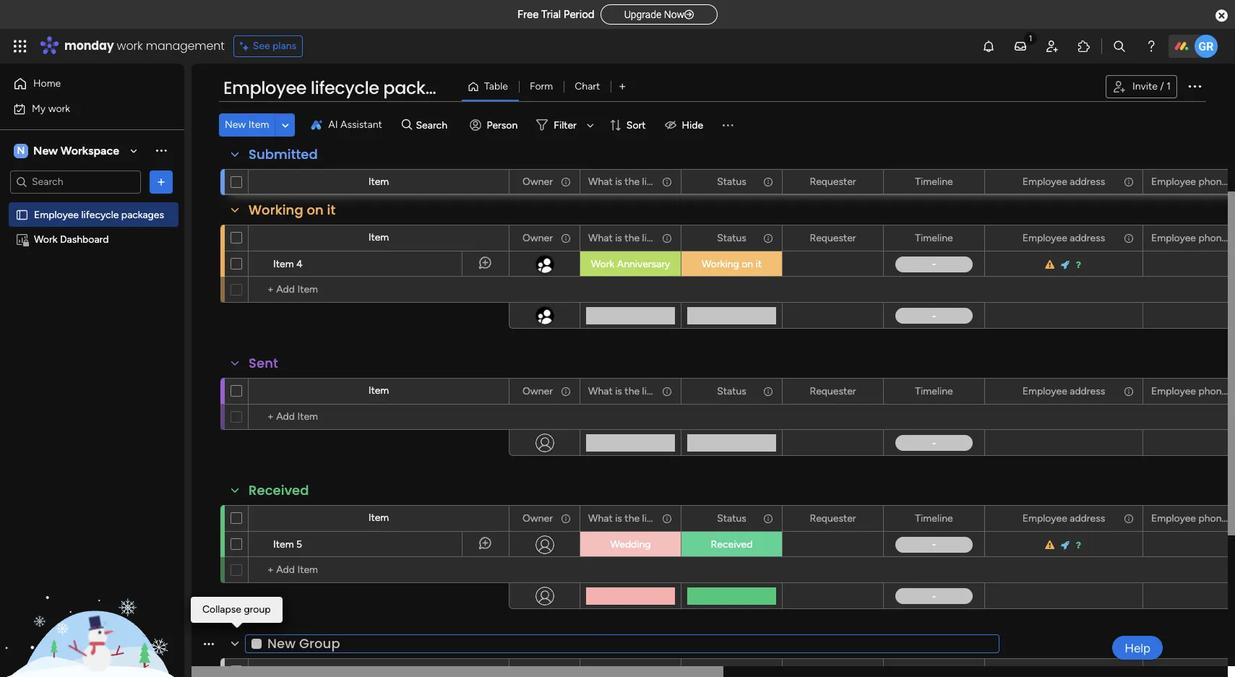 Task type: locate. For each thing, give the bounding box(es) containing it.
4 status from the top
[[717, 512, 747, 524]]

0 vertical spatial + add item text field
[[256, 408, 502, 426]]

1 question image from the top
[[1076, 260, 1083, 270]]

employee address for third "employee address" field from the bottom of the page
[[1023, 232, 1105, 244]]

what
[[588, 175, 613, 188], [588, 232, 613, 244], [588, 385, 613, 397], [588, 512, 613, 524]]

employee lifecycle packages up 'ai assistant' button
[[223, 76, 468, 100]]

2 employee phone n field from the top
[[1148, 230, 1235, 246]]

employee phone n for second employee phone n field from the bottom
[[1152, 385, 1235, 397]]

1 what from the top
[[588, 175, 613, 188]]

2 is from the top
[[615, 232, 622, 244]]

1 employee phone n field from the top
[[1148, 174, 1235, 190]]

1 horizontal spatial new
[[225, 119, 246, 131]]

phone for second employee phone n field from the bottom
[[1199, 385, 1228, 397]]

3 timeline field from the top
[[912, 383, 957, 399]]

0 horizontal spatial work
[[48, 102, 70, 115]]

employee for the employee lifecycle packages field
[[223, 76, 307, 100]]

+ Add Item text field
[[256, 408, 502, 426], [256, 562, 502, 579]]

1 vertical spatial working on it
[[702, 258, 762, 270]]

address for third "employee address" field from the bottom of the page
[[1070, 232, 1105, 244]]

2 question image from the top
[[1076, 541, 1083, 550]]

4 the from the top
[[625, 512, 640, 524]]

address for second "employee address" field from the bottom
[[1070, 385, 1105, 397]]

the for fourth what is the life event? "field" from the bottom
[[625, 175, 640, 188]]

my work button
[[9, 97, 155, 120]]

1 horizontal spatial work
[[117, 38, 143, 54]]

work right my
[[48, 102, 70, 115]]

1 horizontal spatial working
[[702, 258, 739, 270]]

2 what from the top
[[588, 232, 613, 244]]

1 vertical spatial rocket image
[[1061, 541, 1071, 550]]

0 vertical spatial rocket image
[[1061, 260, 1071, 270]]

working
[[249, 201, 303, 219], [702, 258, 739, 270]]

1 horizontal spatial packages
[[383, 76, 468, 100]]

0 horizontal spatial lifecycle
[[81, 209, 119, 221]]

4 life from the top
[[642, 512, 656, 524]]

3 what is the life event? field from the top
[[585, 383, 689, 399]]

2 + add item text field from the top
[[256, 562, 502, 579]]

3 n from the top
[[1230, 385, 1235, 397]]

2 status from the top
[[717, 232, 747, 244]]

new inside workspace selection element
[[33, 143, 58, 157]]

4 is from the top
[[615, 512, 622, 524]]

column information image for third owner field from the bottom
[[560, 232, 572, 244]]

dapulse rightstroke image
[[685, 9, 694, 20]]

sent
[[249, 354, 278, 372]]

rocket image
[[1061, 260, 1071, 270], [1061, 541, 1071, 550]]

Status field
[[714, 174, 750, 190], [714, 230, 750, 246], [714, 383, 750, 399], [714, 511, 750, 527]]

lifecycle
[[311, 76, 379, 100], [81, 209, 119, 221]]

the for first what is the life event? "field" from the bottom
[[625, 512, 640, 524]]

n
[[1230, 175, 1235, 188], [1230, 232, 1235, 244], [1230, 385, 1235, 397], [1230, 512, 1235, 524]]

3 the from the top
[[625, 385, 640, 397]]

3 is from the top
[[615, 385, 622, 397]]

ai
[[328, 119, 338, 131]]

Requester field
[[806, 174, 860, 190], [806, 230, 860, 246], [806, 383, 860, 399], [806, 511, 860, 527]]

warning image for first rocket icon
[[1046, 260, 1056, 270]]

1 horizontal spatial lifecycle
[[311, 76, 379, 100]]

1 + add item text field from the top
[[256, 408, 502, 426]]

1 vertical spatial new
[[33, 143, 58, 157]]

4 employee phone n from the top
[[1152, 512, 1235, 524]]

1 address from the top
[[1070, 175, 1105, 188]]

0 horizontal spatial on
[[307, 201, 324, 219]]

my
[[32, 102, 46, 115]]

Timeline field
[[912, 174, 957, 190], [912, 230, 957, 246], [912, 383, 957, 399], [912, 511, 957, 527]]

n for 1st employee phone n field from the bottom
[[1230, 512, 1235, 524]]

0 horizontal spatial employee lifecycle packages
[[34, 209, 164, 221]]

employee inside field
[[223, 76, 307, 100]]

item 5
[[273, 539, 302, 551]]

workspace selection element
[[14, 142, 121, 159]]

packages inside field
[[383, 76, 468, 100]]

workspace options image
[[154, 143, 168, 158]]

assistant
[[341, 119, 382, 131]]

the for second what is the life event? "field" from the top of the page
[[625, 232, 640, 244]]

n for second employee phone n field from the bottom
[[1230, 385, 1235, 397]]

filter button
[[531, 113, 599, 137]]

phone for 1st employee phone n field from the top
[[1199, 175, 1228, 188]]

select product image
[[13, 39, 27, 53]]

what is the life event?
[[588, 175, 689, 188], [588, 232, 689, 244], [588, 385, 689, 397], [588, 512, 689, 524]]

column information image
[[560, 176, 572, 188], [560, 232, 572, 244], [661, 232, 673, 244], [763, 232, 774, 244], [1123, 232, 1135, 244], [560, 386, 572, 397], [763, 386, 774, 397], [1123, 386, 1135, 397], [661, 513, 673, 524], [763, 513, 774, 524], [763, 666, 774, 677], [1123, 666, 1135, 677]]

lottie animation image
[[0, 531, 184, 677]]

form
[[530, 80, 553, 93]]

3 what from the top
[[588, 385, 613, 397]]

received inside field
[[249, 481, 309, 500]]

my work
[[32, 102, 70, 115]]

employee for 1st employee phone n field from the bottom
[[1152, 512, 1196, 524]]

n
[[17, 144, 25, 157]]

Owner field
[[519, 174, 557, 190], [519, 230, 557, 246], [519, 383, 557, 399], [519, 511, 557, 527]]

timeline field for working on it
[[912, 230, 957, 246]]

hide
[[682, 119, 704, 131]]

4 what is the life event? from the top
[[588, 512, 689, 524]]

Search field
[[412, 115, 456, 135]]

1 life from the top
[[642, 175, 656, 188]]

0 vertical spatial working
[[249, 201, 303, 219]]

search everything image
[[1113, 39, 1127, 53]]

table
[[484, 80, 508, 93]]

warning image
[[1046, 260, 1056, 270], [1046, 541, 1056, 550]]

3 timeline from the top
[[915, 385, 953, 397]]

form button
[[519, 75, 564, 98]]

employee address
[[1023, 175, 1105, 188], [1023, 232, 1105, 244], [1023, 385, 1105, 397], [1023, 512, 1105, 524]]

requester for second requester field from the top of the page
[[810, 232, 856, 244]]

4 timeline field from the top
[[912, 511, 957, 527]]

1 employee phone n from the top
[[1152, 175, 1235, 188]]

address for first "employee address" field from the top
[[1070, 175, 1105, 188]]

4 n from the top
[[1230, 512, 1235, 524]]

1 timeline from the top
[[915, 175, 953, 188]]

3 requester from the top
[[810, 385, 856, 397]]

3 owner from the top
[[523, 385, 553, 397]]

2 requester field from the top
[[806, 230, 860, 246]]

2 requester from the top
[[810, 232, 856, 244]]

2 what is the life event? field from the top
[[585, 230, 689, 246]]

employee for second "employee address" field from the bottom
[[1023, 385, 1068, 397]]

help image
[[1144, 39, 1159, 53]]

employee for third "employee address" field from the bottom of the page
[[1023, 232, 1068, 244]]

employee phone n for 1st employee phone n field from the bottom
[[1152, 512, 1235, 524]]

2 employee address from the top
[[1023, 232, 1105, 244]]

anniversary
[[617, 258, 670, 270]]

timeline
[[915, 175, 953, 188], [915, 232, 953, 244], [915, 385, 953, 397], [915, 512, 953, 524]]

it inside field
[[327, 201, 336, 219]]

3 employee address field from the top
[[1019, 383, 1109, 399]]

lifecycle up dashboard
[[81, 209, 119, 221]]

1 vertical spatial warning image
[[1046, 541, 1056, 550]]

1 vertical spatial work
[[591, 258, 615, 270]]

employee for fourth "employee address" field from the top
[[1023, 512, 1068, 524]]

new for new item
[[225, 119, 246, 131]]

employee
[[223, 76, 307, 100], [1023, 175, 1068, 188], [1152, 175, 1196, 188], [34, 209, 79, 221], [1023, 232, 1068, 244], [1152, 232, 1196, 244], [1023, 385, 1068, 397], [1152, 385, 1196, 397], [1023, 512, 1068, 524], [1152, 512, 1196, 524]]

1 vertical spatial received
[[711, 539, 753, 551]]

received
[[249, 481, 309, 500], [711, 539, 753, 551]]

1 n from the top
[[1230, 175, 1235, 188]]

item
[[248, 119, 269, 131], [368, 176, 389, 188], [368, 231, 389, 244], [273, 258, 294, 270], [368, 385, 389, 397], [368, 512, 389, 524], [273, 539, 294, 551]]

new item
[[225, 119, 269, 131]]

invite / 1 button
[[1106, 75, 1178, 98]]

2 n from the top
[[1230, 232, 1235, 244]]

0 vertical spatial received
[[249, 481, 309, 500]]

hide button
[[659, 113, 712, 137]]

v2 search image
[[402, 117, 412, 133]]

requester
[[810, 175, 856, 188], [810, 232, 856, 244], [810, 385, 856, 397], [810, 512, 856, 524]]

3 employee phone n from the top
[[1152, 385, 1235, 397]]

question image
[[1076, 260, 1083, 270], [1076, 541, 1083, 550]]

owner for first owner field from the top
[[523, 175, 553, 188]]

item 4
[[273, 258, 303, 270]]

3 status from the top
[[717, 385, 747, 397]]

new item button
[[219, 113, 275, 137]]

0 vertical spatial new
[[225, 119, 246, 131]]

see plans button
[[233, 35, 303, 57]]

4 what from the top
[[588, 512, 613, 524]]

ai assistant
[[328, 119, 382, 131]]

invite / 1
[[1133, 80, 1171, 93]]

1 what is the life event? from the top
[[588, 175, 689, 188]]

2 owner from the top
[[523, 232, 553, 244]]

event?
[[659, 175, 689, 188], [659, 232, 689, 244], [659, 385, 689, 397], [659, 512, 689, 524]]

1 image
[[1024, 30, 1037, 46]]

2 timeline field from the top
[[912, 230, 957, 246]]

filter
[[554, 119, 577, 131]]

1 vertical spatial it
[[756, 258, 762, 270]]

workspace
[[61, 143, 119, 157]]

invite members image
[[1045, 39, 1060, 53]]

owner
[[523, 175, 553, 188], [523, 232, 553, 244], [523, 385, 553, 397], [523, 512, 553, 524]]

0 vertical spatial work
[[34, 233, 57, 245]]

on
[[307, 201, 324, 219], [742, 258, 753, 270]]

0 vertical spatial on
[[307, 201, 324, 219]]

4 event? from the top
[[659, 512, 689, 524]]

work right private dashboard image on the left top
[[34, 233, 57, 245]]

work
[[34, 233, 57, 245], [591, 258, 615, 270]]

1 horizontal spatial work
[[591, 258, 615, 270]]

1 the from the top
[[625, 175, 640, 188]]

option
[[0, 202, 184, 205]]

1 requester from the top
[[810, 175, 856, 188]]

0 vertical spatial question image
[[1076, 260, 1083, 270]]

3 phone from the top
[[1199, 385, 1228, 397]]

2 timeline from the top
[[915, 232, 953, 244]]

what for fourth what is the life event? "field" from the bottom
[[588, 175, 613, 188]]

4 owner field from the top
[[519, 511, 557, 527]]

4 address from the top
[[1070, 512, 1105, 524]]

2 event? from the top
[[659, 232, 689, 244]]

0 vertical spatial it
[[327, 201, 336, 219]]

the
[[625, 175, 640, 188], [625, 232, 640, 244], [625, 385, 640, 397], [625, 512, 640, 524]]

phone for 1st employee phone n field from the bottom
[[1199, 512, 1228, 524]]

packages down workspace options image at the left top of the page
[[121, 209, 164, 221]]

collapse group
[[202, 604, 271, 616]]

0 horizontal spatial work
[[34, 233, 57, 245]]

monday work management
[[64, 38, 225, 54]]

see
[[253, 40, 270, 52]]

invite
[[1133, 80, 1158, 93]]

employee for 2nd employee phone n field from the top of the page
[[1152, 232, 1196, 244]]

item inside button
[[248, 119, 269, 131]]

sort button
[[604, 113, 655, 137]]

new right n
[[33, 143, 58, 157]]

employee for first "employee address" field from the top
[[1023, 175, 1068, 188]]

3 employee phone n field from the top
[[1148, 383, 1235, 399]]

0 vertical spatial lifecycle
[[311, 76, 379, 100]]

1 timeline field from the top
[[912, 174, 957, 190]]

employee phone n
[[1152, 175, 1235, 188], [1152, 232, 1235, 244], [1152, 385, 1235, 397], [1152, 512, 1235, 524]]

1 employee address field from the top
[[1019, 174, 1109, 190]]

0 vertical spatial packages
[[383, 76, 468, 100]]

Received field
[[245, 481, 313, 500]]

column information image for third "employee address" field from the bottom of the page
[[1123, 232, 1135, 244]]

1 warning image from the top
[[1046, 260, 1056, 270]]

None field
[[245, 634, 1000, 653], [519, 664, 557, 677], [585, 664, 658, 677], [714, 664, 750, 677], [806, 664, 860, 677], [912, 664, 957, 677], [1019, 664, 1109, 677], [1148, 664, 1234, 677], [245, 634, 1000, 653], [519, 664, 557, 677], [585, 664, 658, 677], [714, 664, 750, 677], [806, 664, 860, 677], [912, 664, 957, 677], [1019, 664, 1109, 677], [1148, 664, 1234, 677]]

collapse
[[202, 604, 241, 616]]

3 life from the top
[[642, 385, 656, 397]]

1 horizontal spatial employee lifecycle packages
[[223, 76, 468, 100]]

column information image for first what is the life event? "field" from the bottom
[[661, 513, 673, 524]]

dapulse close image
[[1216, 9, 1228, 23]]

status
[[717, 175, 747, 188], [717, 232, 747, 244], [717, 385, 747, 397], [717, 512, 747, 524]]

4 what is the life event? field from the top
[[585, 511, 689, 527]]

work for my
[[48, 102, 70, 115]]

1 horizontal spatial on
[[742, 258, 753, 270]]

new
[[225, 119, 246, 131], [33, 143, 58, 157]]

1 vertical spatial + add item text field
[[256, 562, 502, 579]]

2 warning image from the top
[[1046, 541, 1056, 550]]

2 the from the top
[[625, 232, 640, 244]]

2 life from the top
[[642, 232, 656, 244]]

chart button
[[564, 75, 611, 98]]

new inside button
[[225, 119, 246, 131]]

submitted
[[249, 145, 318, 163]]

work dashboard
[[34, 233, 109, 245]]

4 timeline from the top
[[915, 512, 953, 524]]

it
[[327, 201, 336, 219], [756, 258, 762, 270]]

workspace image
[[14, 143, 28, 159]]

1 vertical spatial work
[[48, 102, 70, 115]]

free
[[518, 8, 539, 21]]

work right monday
[[117, 38, 143, 54]]

4 phone from the top
[[1199, 512, 1228, 524]]

address
[[1070, 175, 1105, 188], [1070, 232, 1105, 244], [1070, 385, 1105, 397], [1070, 512, 1105, 524]]

Employee address field
[[1019, 174, 1109, 190], [1019, 230, 1109, 246], [1019, 383, 1109, 399], [1019, 511, 1109, 527]]

Employee phone n field
[[1148, 174, 1235, 190], [1148, 230, 1235, 246], [1148, 383, 1235, 399], [1148, 511, 1235, 527]]

4 employee address from the top
[[1023, 512, 1105, 524]]

0 vertical spatial employee lifecycle packages
[[223, 76, 468, 100]]

lifecycle up 'ai assistant' button
[[311, 76, 379, 100]]

upgrade now
[[624, 9, 685, 20]]

2 phone from the top
[[1199, 232, 1228, 244]]

1 vertical spatial question image
[[1076, 541, 1083, 550]]

packages up search field
[[383, 76, 468, 100]]

0 horizontal spatial received
[[249, 481, 309, 500]]

4 owner from the top
[[523, 512, 553, 524]]

1 requester field from the top
[[806, 174, 860, 190]]

employee lifecycle packages
[[223, 76, 468, 100], [34, 209, 164, 221]]

1 horizontal spatial it
[[756, 258, 762, 270]]

1 status from the top
[[717, 175, 747, 188]]

options image
[[1186, 77, 1204, 95], [560, 170, 570, 194], [661, 170, 671, 194], [762, 170, 772, 194], [1123, 170, 1133, 194], [863, 226, 873, 250], [661, 379, 671, 404], [762, 379, 772, 404], [1123, 379, 1133, 404], [762, 506, 772, 531], [1123, 506, 1133, 531], [560, 660, 570, 677], [661, 660, 671, 677], [863, 660, 873, 677], [964, 660, 974, 677]]

0 vertical spatial working on it
[[249, 201, 336, 219]]

column information image for first status field from the bottom
[[763, 513, 774, 524]]

1 employee address from the top
[[1023, 175, 1105, 188]]

list box
[[0, 200, 184, 447]]

employee for 1st employee phone n field from the top
[[1152, 175, 1196, 188]]

column information image
[[661, 176, 673, 188], [763, 176, 774, 188], [1123, 176, 1135, 188], [661, 386, 673, 397], [560, 513, 572, 524], [1123, 513, 1135, 524], [560, 666, 572, 677]]

timeline for submitted
[[915, 175, 953, 188]]

help button
[[1113, 636, 1163, 660]]

on inside field
[[307, 201, 324, 219]]

0 horizontal spatial packages
[[121, 209, 164, 221]]

1 owner from the top
[[523, 175, 553, 188]]

4 requester from the top
[[810, 512, 856, 524]]

3 employee address from the top
[[1023, 385, 1105, 397]]

1
[[1167, 80, 1171, 93]]

work inside 'button'
[[48, 102, 70, 115]]

1 phone from the top
[[1199, 175, 1228, 188]]

+ Add Item text field
[[256, 281, 502, 299]]

dashboard
[[60, 233, 109, 245]]

packages
[[383, 76, 468, 100], [121, 209, 164, 221]]

2 what is the life event? from the top
[[588, 232, 689, 244]]

is
[[615, 175, 622, 188], [615, 232, 622, 244], [615, 385, 622, 397], [615, 512, 622, 524]]

1 horizontal spatial received
[[711, 539, 753, 551]]

owner for third owner field from the bottom
[[523, 232, 553, 244]]

phone for 2nd employee phone n field from the top of the page
[[1199, 232, 1228, 244]]

status for first status field from the bottom
[[717, 512, 747, 524]]

working on it
[[249, 201, 336, 219], [702, 258, 762, 270]]

0 horizontal spatial working
[[249, 201, 303, 219]]

0 vertical spatial warning image
[[1046, 260, 1056, 270]]

0 horizontal spatial it
[[327, 201, 336, 219]]

0 horizontal spatial new
[[33, 143, 58, 157]]

working on it inside field
[[249, 201, 336, 219]]

0 horizontal spatial working on it
[[249, 201, 336, 219]]

employee lifecycle packages up dashboard
[[34, 209, 164, 221]]

apps image
[[1077, 39, 1092, 53]]

owner for 1st owner field from the bottom
[[523, 512, 553, 524]]

work
[[117, 38, 143, 54], [48, 102, 70, 115]]

work left anniversary
[[591, 258, 615, 270]]

employee address for first "employee address" field from the top
[[1023, 175, 1105, 188]]

options image
[[154, 175, 168, 189], [560, 226, 570, 250], [661, 226, 671, 250], [762, 226, 772, 250], [1123, 226, 1133, 250], [560, 379, 570, 404], [863, 379, 873, 404], [560, 506, 570, 531], [661, 506, 671, 531], [863, 506, 873, 531], [762, 660, 772, 677]]

2 employee phone n from the top
[[1152, 232, 1235, 244]]

phone
[[1199, 175, 1228, 188], [1199, 232, 1228, 244], [1199, 385, 1228, 397], [1199, 512, 1228, 524]]

What is the life event? field
[[585, 174, 689, 190], [585, 230, 689, 246], [585, 383, 689, 399], [585, 511, 689, 527]]

life
[[642, 175, 656, 188], [642, 232, 656, 244], [642, 385, 656, 397], [642, 512, 656, 524]]

timeline field for sent
[[912, 383, 957, 399]]

new left angle down 'icon'
[[225, 119, 246, 131]]

2 address from the top
[[1070, 232, 1105, 244]]

0 vertical spatial work
[[117, 38, 143, 54]]

1 horizontal spatial working on it
[[702, 258, 762, 270]]

column information image for 2nd status field from the top
[[763, 232, 774, 244]]

3 address from the top
[[1070, 385, 1105, 397]]

4
[[296, 258, 303, 270]]

plans
[[273, 40, 296, 52]]



Task type: describe. For each thing, give the bounding box(es) containing it.
timeline for working on it
[[915, 232, 953, 244]]

2 owner field from the top
[[519, 230, 557, 246]]

question image for first rocket icon from the bottom
[[1076, 541, 1083, 550]]

private dashboard image
[[15, 232, 29, 246]]

3 requester field from the top
[[806, 383, 860, 399]]

1 status field from the top
[[714, 174, 750, 190]]

5
[[296, 539, 302, 551]]

requester for 3rd requester field
[[810, 385, 856, 397]]

column information image for second status field from the bottom of the page
[[763, 386, 774, 397]]

now
[[664, 9, 685, 20]]

work for work anniversary
[[591, 258, 615, 270]]

1 event? from the top
[[659, 175, 689, 188]]

person button
[[464, 113, 526, 137]]

3 status field from the top
[[714, 383, 750, 399]]

arrow down image
[[582, 116, 599, 134]]

angle down image
[[282, 120, 289, 130]]

3 event? from the top
[[659, 385, 689, 397]]

3 owner field from the top
[[519, 383, 557, 399]]

requester for fourth requester field from the bottom of the page
[[810, 175, 856, 188]]

work anniversary
[[591, 258, 670, 270]]

greg robinson image
[[1195, 35, 1218, 58]]

employee address for second "employee address" field from the bottom
[[1023, 385, 1105, 397]]

free trial period
[[518, 8, 595, 21]]

period
[[564, 8, 595, 21]]

help
[[1125, 641, 1151, 655]]

4 requester field from the top
[[806, 511, 860, 527]]

1 is from the top
[[615, 175, 622, 188]]

2 status field from the top
[[714, 230, 750, 246]]

what for 3rd what is the life event? "field" from the top of the page
[[588, 385, 613, 397]]

management
[[146, 38, 225, 54]]

Working on it field
[[245, 201, 339, 220]]

/
[[1160, 80, 1164, 93]]

1 rocket image from the top
[[1061, 260, 1071, 270]]

1 vertical spatial packages
[[121, 209, 164, 221]]

4 employee phone n field from the top
[[1148, 511, 1235, 527]]

2 employee address field from the top
[[1019, 230, 1109, 246]]

requester for first requester field from the bottom
[[810, 512, 856, 524]]

address for fourth "employee address" field from the top
[[1070, 512, 1105, 524]]

1 vertical spatial on
[[742, 258, 753, 270]]

home
[[33, 77, 61, 90]]

warning image for first rocket icon from the bottom
[[1046, 541, 1056, 550]]

1 vertical spatial employee lifecycle packages
[[34, 209, 164, 221]]

the for 3rd what is the life event? "field" from the top of the page
[[625, 385, 640, 397]]

1 owner field from the top
[[519, 174, 557, 190]]

table button
[[462, 75, 519, 98]]

4 status field from the top
[[714, 511, 750, 527]]

Search in workspace field
[[30, 173, 121, 190]]

employee phone n for 1st employee phone n field from the top
[[1152, 175, 1235, 188]]

add view image
[[620, 81, 626, 92]]

new for new workspace
[[33, 143, 58, 157]]

lottie animation element
[[0, 531, 184, 677]]

inbox image
[[1014, 39, 1028, 53]]

see plans
[[253, 40, 296, 52]]

column information image for second "employee address" field from the bottom
[[1123, 386, 1135, 397]]

home button
[[9, 72, 155, 95]]

employee phone n for 2nd employee phone n field from the top of the page
[[1152, 232, 1235, 244]]

notifications image
[[982, 39, 996, 53]]

Sent field
[[245, 354, 282, 373]]

list box containing employee lifecycle packages
[[0, 200, 184, 447]]

menu image
[[721, 118, 735, 132]]

2 rocket image from the top
[[1061, 541, 1071, 550]]

working inside field
[[249, 201, 303, 219]]

owner for 2nd owner field from the bottom
[[523, 385, 553, 397]]

Employee lifecycle packages field
[[220, 76, 468, 100]]

ai assistant button
[[305, 113, 388, 137]]

1 vertical spatial working
[[702, 258, 739, 270]]

timeline field for submitted
[[912, 174, 957, 190]]

Submitted field
[[245, 145, 322, 164]]

employee lifecycle packages inside field
[[223, 76, 468, 100]]

column information image for first owner field from the top
[[560, 176, 572, 188]]

4 employee address field from the top
[[1019, 511, 1109, 527]]

employee address for fourth "employee address" field from the top
[[1023, 512, 1105, 524]]

trial
[[542, 8, 561, 21]]

column information image for second what is the life event? "field" from the top of the page
[[661, 232, 673, 244]]

1 vertical spatial lifecycle
[[81, 209, 119, 221]]

upgrade now link
[[600, 4, 718, 24]]

status for second status field from the bottom of the page
[[717, 385, 747, 397]]

status for 2nd status field from the top
[[717, 232, 747, 244]]

n for 1st employee phone n field from the top
[[1230, 175, 1235, 188]]

question image for first rocket icon
[[1076, 260, 1083, 270]]

public board image
[[15, 208, 29, 222]]

3 what is the life event? from the top
[[588, 385, 689, 397]]

new workspace
[[33, 143, 119, 157]]

status for fourth status field from the bottom of the page
[[717, 175, 747, 188]]

sort
[[627, 119, 646, 131]]

wedding
[[610, 539, 651, 551]]

n for 2nd employee phone n field from the top of the page
[[1230, 232, 1235, 244]]

work for monday
[[117, 38, 143, 54]]

employee for second employee phone n field from the bottom
[[1152, 385, 1196, 397]]

person
[[487, 119, 518, 131]]

work for work dashboard
[[34, 233, 57, 245]]

what for first what is the life event? "field" from the bottom
[[588, 512, 613, 524]]

group
[[244, 604, 271, 616]]

what for second what is the life event? "field" from the top of the page
[[588, 232, 613, 244]]

1 what is the life event? field from the top
[[585, 174, 689, 190]]

ai logo image
[[311, 119, 323, 131]]

monday
[[64, 38, 114, 54]]

lifecycle inside field
[[311, 76, 379, 100]]

timeline for sent
[[915, 385, 953, 397]]

column information image for 2nd owner field from the bottom
[[560, 386, 572, 397]]

upgrade
[[624, 9, 662, 20]]

chart
[[575, 80, 600, 93]]



Task type: vqa. For each thing, say whether or not it's contained in the screenshot.
first The What Is The Life Event? from the bottom of the page
yes



